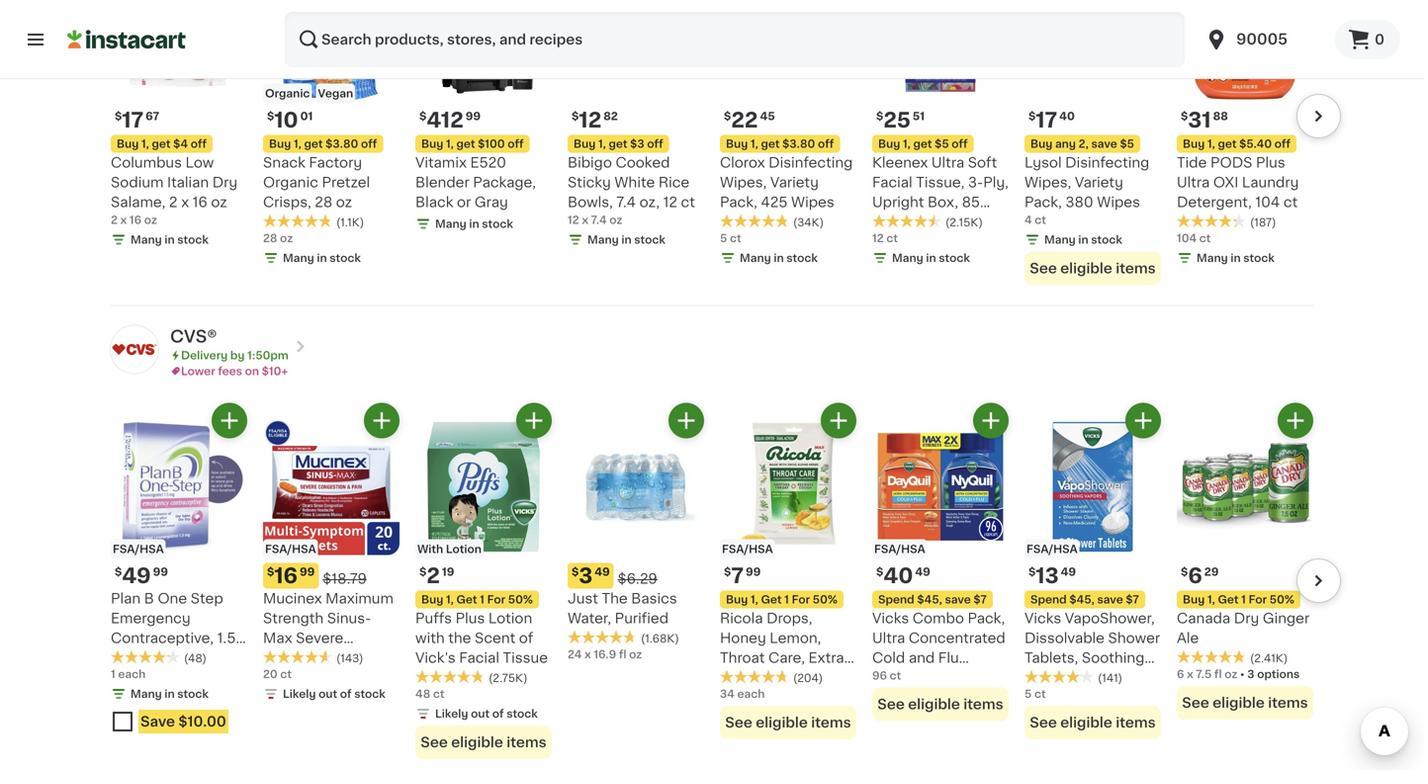 Task type: vqa. For each thing, say whether or not it's contained in the screenshot.


Task type: describe. For each thing, give the bounding box(es) containing it.
the
[[602, 592, 628, 606]]

add image for 13
[[1131, 408, 1156, 433]]

delivery by 1:50pm
[[181, 350, 289, 361]]

$ 3 49 $6.29 just the basics water, purified
[[568, 566, 677, 626]]

eligible for 2
[[451, 736, 503, 750]]

of inside puffs plus lotion with the scent of vick's facial tissue
[[519, 632, 534, 645]]

out for 16
[[319, 689, 338, 700]]

save $10.00 button
[[111, 706, 247, 742]]

x right 24
[[585, 649, 591, 660]]

puffs plus lotion with the scent of vick's facial tissue
[[416, 612, 548, 665]]

off for 412
[[508, 138, 524, 149]]

plan b one step emergency contraceptive, 1.5 mg, tablet
[[111, 592, 236, 665]]

stock down the gray
[[482, 218, 513, 229]]

stock down 380 at the right top of page
[[1092, 234, 1123, 245]]

(187)
[[1251, 217, 1277, 228]]

get for 12
[[609, 138, 628, 149]]

organic vegan
[[265, 88, 353, 99]]

5 ct for 13
[[1025, 689, 1046, 700]]

1 add image from the left
[[370, 408, 394, 433]]

cvs® image
[[111, 326, 158, 373]]

$4
[[173, 138, 188, 149]]

0 horizontal spatial 104
[[1177, 233, 1197, 244]]

stock down columbus low sodium italian dry salame, 2 x 16 oz 2 x 16 oz
[[177, 234, 209, 245]]

eligible for 40
[[909, 698, 961, 712]]

ct down tissues,
[[887, 233, 898, 244]]

in down 425
[[774, 253, 784, 263]]

maximum
[[326, 592, 394, 606]]

380
[[1066, 195, 1094, 209]]

$ for $ 40 49
[[877, 567, 884, 578]]

disinfecting for 425
[[769, 156, 853, 169]]

ct down clorox disinfecting wipes, variety pack, 425 wipes
[[730, 233, 742, 244]]

x left 7.5 at the bottom of the page
[[1188, 669, 1194, 680]]

fsa/hsa for 16
[[265, 544, 316, 555]]

$ for $ 12 82
[[572, 111, 579, 122]]

many down bowls,
[[588, 234, 619, 245]]

1:50pm
[[248, 350, 289, 361]]

in down or
[[469, 218, 479, 229]]

get for 31
[[1219, 138, 1237, 149]]

concentrated
[[909, 632, 1006, 645]]

many in stock up save
[[131, 689, 209, 700]]

$ for $ 25 51
[[877, 111, 884, 122]]

49 up plan
[[122, 566, 151, 587]]

medicine
[[873, 671, 937, 685]]

oz down 'low'
[[211, 195, 227, 209]]

off for 12
[[647, 138, 664, 149]]

25
[[884, 110, 911, 130]]

&
[[305, 691, 316, 705]]

buy up ricola on the bottom right of page
[[726, 594, 748, 605]]

soft
[[968, 156, 998, 169]]

29
[[1205, 567, 1219, 578]]

for for 2
[[487, 594, 506, 605]]

67
[[146, 111, 159, 122]]

12 down bowls,
[[568, 215, 580, 225]]

step
[[191, 592, 223, 606]]

ricola drops, honey lemon, throat care, extra menthol, liquid center, wrapped drops
[[720, 612, 845, 725]]

oz,
[[640, 195, 660, 209]]

buy up vitamix
[[422, 138, 444, 149]]

5 for 22
[[720, 233, 728, 244]]

1, up puffs
[[446, 594, 454, 605]]

save for 40
[[945, 594, 971, 605]]

(2.41k)
[[1251, 653, 1289, 664]]

2 inside product group
[[427, 566, 440, 587]]

add image for 2
[[522, 408, 547, 433]]

7.5
[[1197, 669, 1212, 680]]

$ for $ 3 49 $6.29 just the basics water, purified
[[572, 567, 579, 578]]

ct inside lysol disinfecting wipes, variety pack, 380 wipes 4 ct
[[1035, 215, 1047, 225]]

flu
[[939, 651, 959, 665]]

buy up puffs
[[422, 594, 444, 605]]

the
[[448, 632, 471, 645]]

blender
[[416, 175, 470, 189]]

with
[[418, 544, 443, 555]]

ultra for 40
[[873, 632, 906, 645]]

spend $45, save $7 for 40
[[879, 594, 987, 605]]

many in stock down (187)
[[1197, 253, 1275, 263]]

buy any 2, save $5
[[1031, 138, 1135, 149]]

off for 10
[[361, 138, 377, 149]]

$3.80 for 22
[[783, 138, 816, 149]]

oz inside bibigo cooked sticky white rice bowls, 7.4 oz, 12 ct 12 x 7.4 oz
[[610, 215, 623, 225]]

many down 380 at the right top of page
[[1045, 234, 1076, 245]]

many down 12 ct
[[893, 253, 924, 263]]

combo
[[913, 612, 965, 626]]

black
[[416, 195, 454, 209]]

in down salame,
[[165, 234, 175, 245]]

$ 13 49
[[1029, 566, 1077, 587]]

in down bibigo cooked sticky white rice bowls, 7.4 oz, 12 ct 12 x 7.4 oz
[[622, 234, 632, 245]]

0 horizontal spatial 2
[[111, 215, 118, 225]]

34
[[720, 689, 735, 700]]

1 horizontal spatial 16
[[193, 195, 208, 209]]

fsa/hsa for 40
[[875, 544, 926, 555]]

1, for 17
[[141, 138, 149, 149]]

ultra inside kleenex ultra soft facial tissue, 3-ply, upright box, 85 tissues, 12 ct
[[932, 156, 965, 169]]

$ 49 99
[[115, 566, 168, 587]]

or
[[457, 195, 471, 209]]

items for 40
[[964, 698, 1004, 712]]

cooked
[[616, 156, 670, 169]]

canada dry ginger ale
[[1177, 612, 1310, 645]]

12 down the rice
[[664, 195, 678, 209]]

product group containing 7
[[720, 403, 857, 740]]

stock up $10.00
[[177, 689, 209, 700]]

34 each
[[720, 689, 765, 700]]

mucinex maximum strength sinus- max severe congestion relief caplets, clears sinus & nasal congestion
[[263, 592, 394, 725]]

16 inside $16.99 original price: $18.79 element
[[274, 566, 298, 587]]

45
[[760, 111, 775, 122]]

many in stock down salame,
[[131, 234, 209, 245]]

tablet
[[140, 651, 183, 665]]

buy 1, get $3 off
[[574, 138, 664, 149]]

0 button
[[1336, 20, 1401, 59]]

plus inside tide pods plus ultra oxi laundry detergent, 104 ct
[[1257, 156, 1286, 169]]

facial inside puffs plus lotion with the scent of vick's facial tissue
[[459, 651, 500, 665]]

vicks for 13
[[1025, 612, 1062, 626]]

many down 425
[[740, 253, 771, 263]]

cvs®
[[170, 328, 217, 345]]

$3.80 for 10
[[326, 138, 359, 149]]

scent
[[475, 632, 516, 645]]

4
[[1025, 215, 1033, 225]]

dry inside columbus low sodium italian dry salame, 2 x 16 oz 2 x 16 oz
[[212, 175, 238, 189]]

1, for 12
[[599, 138, 606, 149]]

ginger
[[1263, 612, 1310, 626]]

variety for 380
[[1075, 175, 1124, 189]]

in down snack factory organic pretzel crisps, 28 oz
[[317, 253, 327, 263]]

2 90005 button from the left
[[1205, 12, 1324, 67]]

many in stock down oz,
[[588, 234, 666, 245]]

off for 22
[[818, 138, 834, 149]]

$ for $ 31 88
[[1181, 111, 1189, 122]]

drops
[[720, 711, 763, 725]]

$3
[[630, 138, 645, 149]]

off for 31
[[1275, 138, 1291, 149]]

in up save
[[165, 689, 175, 700]]

0 horizontal spatial 28
[[263, 233, 277, 244]]

10
[[274, 110, 298, 130]]

save right 2,
[[1092, 138, 1118, 149]]

x inside bibigo cooked sticky white rice bowls, 7.4 oz, 12 ct 12 x 7.4 oz
[[582, 215, 589, 225]]

likely for 2
[[435, 709, 468, 720]]

stock down oz,
[[635, 234, 666, 245]]

tablets,
[[1025, 651, 1079, 665]]

$10.00
[[178, 715, 226, 729]]

cold
[[873, 651, 906, 665]]

sinus-
[[327, 612, 371, 626]]

$ for $ 412 99
[[420, 111, 427, 122]]

buy 1, get $100 off
[[422, 138, 524, 149]]

$ for $ 22 45
[[724, 111, 732, 122]]

vick's
[[416, 651, 456, 665]]

items for 13
[[1116, 716, 1156, 730]]

x down "italian"
[[181, 195, 189, 209]]

0 vertical spatial organic
[[265, 88, 310, 99]]

(141)
[[1098, 673, 1123, 684]]

1 vertical spatial 16
[[129, 215, 142, 225]]

stock down (187)
[[1244, 253, 1275, 263]]

1, for 10
[[294, 138, 302, 149]]

for for 6
[[1249, 594, 1268, 605]]

clorox disinfecting wipes, variety pack, 425 wipes
[[720, 156, 853, 209]]

1.5
[[217, 632, 236, 645]]

salame,
[[111, 195, 166, 209]]

(204)
[[794, 673, 823, 684]]

oz inside snack factory organic pretzel crisps, 28 oz
[[336, 195, 352, 209]]

ale
[[1177, 632, 1200, 645]]

ct down the non-
[[1035, 689, 1046, 700]]

throat
[[720, 651, 765, 665]]

1 horizontal spatial 3
[[1248, 669, 1255, 680]]

add image for 6
[[1284, 408, 1309, 433]]

see for 17
[[1030, 262, 1058, 275]]

and
[[909, 651, 935, 665]]

save for 13
[[1098, 594, 1124, 605]]

96
[[873, 671, 888, 682]]

likely out of stock for 16
[[283, 689, 386, 700]]

20
[[263, 669, 278, 680]]

contraceptive,
[[111, 632, 214, 645]]

instacart logo image
[[67, 28, 186, 51]]

(48)
[[184, 653, 207, 664]]

likely out of stock for 2
[[435, 709, 538, 720]]

stock down (1.1k)
[[330, 253, 361, 263]]

many down salame,
[[131, 234, 162, 245]]

1 $5 from the left
[[935, 138, 950, 149]]

buy up clorox
[[726, 138, 748, 149]]

tissue
[[503, 651, 548, 665]]

many in stock down (1.1k)
[[283, 253, 361, 263]]

$ 412 99
[[420, 110, 481, 130]]

bowls,
[[568, 195, 613, 209]]

1 vertical spatial 7.4
[[591, 215, 607, 225]]

many down 28 oz
[[283, 253, 314, 263]]

buy up lysol at the top right of the page
[[1031, 138, 1053, 149]]

1, for 412
[[446, 138, 454, 149]]

49 for 13
[[1061, 567, 1077, 578]]

vitamix e520 blender package, black or gray
[[416, 156, 536, 209]]

buy 1, get 1 for 50% for 2
[[422, 594, 533, 605]]

many in stock down tissues,
[[893, 253, 971, 263]]

lysol
[[1025, 156, 1062, 169]]

$6.29
[[618, 572, 658, 586]]

oz down salame,
[[144, 215, 157, 225]]

ct inside kleenex ultra soft facial tissue, 3-ply, upright box, 85 tissues, 12 ct
[[950, 215, 965, 229]]

dry inside canada dry ginger ale
[[1235, 612, 1260, 626]]

many down or
[[435, 218, 467, 229]]

see for 13
[[1030, 716, 1058, 730]]

stock down 'clears'
[[354, 689, 386, 700]]

items for 6
[[1269, 696, 1309, 710]]

non-
[[1025, 671, 1060, 685]]

12 down tissues,
[[873, 233, 884, 244]]

of for 2
[[493, 709, 504, 720]]

see eligible items for 13
[[1030, 716, 1156, 730]]

see for 40
[[878, 698, 905, 712]]

wipes, for 380
[[1025, 175, 1072, 189]]

eligible for 17
[[1061, 262, 1113, 275]]

item carousel region containing 17
[[83, 0, 1342, 297]]

99 for 49
[[153, 567, 168, 578]]

many in stock down 380 at the right top of page
[[1045, 234, 1123, 245]]

$ 2 19
[[420, 566, 455, 587]]

get for 10
[[304, 138, 323, 149]]

oz down "crisps," at the top left of the page
[[280, 233, 293, 244]]

oz down (1.68k)
[[629, 649, 642, 660]]

plus inside puffs plus lotion with the scent of vick's facial tissue
[[456, 612, 485, 626]]

buy 1, get $3.80 off for 10
[[269, 138, 377, 149]]

buy up kleenex
[[879, 138, 901, 149]]

0 vertical spatial lotion
[[446, 544, 482, 555]]

get for 7
[[761, 594, 782, 605]]

see eligible items button for 13
[[1025, 706, 1162, 740]]

12 left "82"
[[579, 110, 602, 130]]

1 each
[[111, 669, 146, 680]]

$ 6 29
[[1181, 566, 1219, 587]]

many in stock down or
[[435, 218, 513, 229]]

product group containing 6
[[1177, 403, 1314, 720]]

1, for 31
[[1208, 138, 1216, 149]]

$ for $ 10 01
[[267, 111, 274, 122]]

see eligible items button for 40
[[873, 688, 1009, 722]]

buy up bibigo
[[574, 138, 596, 149]]

product group containing 17
[[1025, 0, 1162, 285]]

48 ct
[[416, 689, 445, 700]]

ricola
[[720, 612, 763, 626]]

28 inside snack factory organic pretzel crisps, 28 oz
[[315, 195, 333, 209]]

99 for 412
[[466, 111, 481, 122]]

product group containing 40
[[873, 403, 1009, 722]]

(1.1k)
[[336, 217, 364, 228]]

1 90005 button from the left
[[1193, 12, 1336, 67]]

1, up canada at the bottom right of page
[[1208, 594, 1216, 605]]

get for 25
[[914, 138, 933, 149]]

in down 380 at the right top of page
[[1079, 234, 1089, 245]]

buy 1, get $5.40 off
[[1183, 138, 1291, 149]]

items for 2
[[507, 736, 547, 750]]

$ for $ 13 49
[[1029, 567, 1036, 578]]

oz left • at the bottom
[[1225, 669, 1238, 680]]

stock down the (34k)
[[787, 253, 818, 263]]

plan
[[111, 592, 141, 606]]

12 ct
[[873, 233, 898, 244]]

$ for $ 17 67
[[115, 111, 122, 122]]

•
[[1241, 669, 1245, 680]]

$ for $ 6 29
[[1181, 567, 1189, 578]]

6 x 7.5 fl oz • 3 options
[[1177, 669, 1301, 680]]

$ for $ 49 99
[[115, 567, 122, 578]]



Task type: locate. For each thing, give the bounding box(es) containing it.
lemon,
[[770, 632, 822, 645]]

canada
[[1177, 612, 1231, 626]]

item carousel region
[[83, 0, 1342, 297], [83, 403, 1342, 771]]

2 add image from the left
[[979, 408, 1004, 433]]

99 for 16
[[300, 567, 315, 578]]

1 get from the left
[[457, 594, 477, 605]]

99 inside $ 412 99
[[466, 111, 481, 122]]

see down 4
[[1030, 262, 1058, 275]]

many in stock
[[435, 218, 513, 229], [131, 234, 209, 245], [588, 234, 666, 245], [1045, 234, 1123, 245], [283, 253, 361, 263], [740, 253, 818, 263], [893, 253, 971, 263], [1197, 253, 1275, 263], [131, 689, 209, 700]]

$18.79
[[323, 572, 367, 586]]

nasal
[[319, 691, 358, 705]]

5 ct for 22
[[720, 233, 742, 244]]

wipes inside clorox disinfecting wipes, variety pack, 425 wipes
[[792, 195, 835, 209]]

50% for 6
[[1270, 594, 1295, 605]]

wipes, inside clorox disinfecting wipes, variety pack, 425 wipes
[[720, 175, 767, 189]]

01
[[300, 111, 313, 122]]

mg,
[[111, 651, 137, 665]]

$ for $ 7 99
[[724, 567, 732, 578]]

bibigo
[[568, 156, 612, 169]]

0 horizontal spatial wipes,
[[720, 175, 767, 189]]

28 down "crisps," at the top left of the page
[[263, 233, 277, 244]]

(34k)
[[794, 217, 824, 228]]

stock down (2.75k)
[[507, 709, 538, 720]]

see down 96 ct at the right of page
[[878, 698, 905, 712]]

0 vertical spatial 40
[[1060, 111, 1075, 122]]

organic up "crisps," at the top left of the page
[[263, 175, 319, 189]]

pack, inside vicks combo pack, ultra concentrated cold and flu medicine
[[968, 612, 1006, 626]]

0 horizontal spatial add image
[[370, 408, 394, 433]]

kleenex ultra soft facial tissue, 3-ply, upright box, 85 tissues, 12 ct
[[873, 156, 1009, 229]]

vicks for 40
[[873, 612, 910, 626]]

variety up 380 at the right top of page
[[1075, 175, 1124, 189]]

3-
[[969, 175, 984, 189]]

spend for 13
[[1031, 594, 1067, 605]]

2 $45, from the left
[[1070, 594, 1095, 605]]

see eligible items button
[[1025, 252, 1162, 285], [1177, 686, 1314, 720], [873, 688, 1009, 722], [720, 706, 857, 740], [1025, 706, 1162, 740], [416, 726, 552, 760]]

many down 104 ct on the right top of page
[[1197, 253, 1229, 263]]

in down detergent,
[[1231, 253, 1241, 263]]

wipes inside lysol disinfecting wipes, variety pack, 380 wipes 4 ct
[[1098, 195, 1141, 209]]

2 horizontal spatial get
[[1219, 594, 1239, 605]]

0
[[1375, 33, 1385, 47]]

1 vertical spatial 40
[[884, 566, 914, 587]]

see eligible items for 40
[[878, 698, 1004, 712]]

0 vertical spatial dry
[[212, 175, 238, 189]]

see eligible items button for 6
[[1177, 686, 1314, 720]]

0 vertical spatial 3
[[579, 566, 593, 587]]

1 get from the left
[[152, 138, 171, 149]]

$7 for 40
[[974, 594, 987, 605]]

104 down detergent,
[[1177, 233, 1197, 244]]

104 down the laundry
[[1256, 195, 1281, 209]]

ct inside tide pods plus ultra oxi laundry detergent, 104 ct
[[1284, 195, 1298, 209]]

12 inside kleenex ultra soft facial tissue, 3-ply, upright box, 85 tissues, 12 ct
[[933, 215, 947, 229]]

see for 6
[[1183, 696, 1210, 710]]

product group containing 16
[[263, 403, 400, 725]]

0 horizontal spatial facial
[[459, 651, 500, 665]]

1 horizontal spatial plus
[[1257, 156, 1286, 169]]

0 vertical spatial likely out of stock
[[283, 689, 386, 700]]

low
[[186, 156, 214, 169]]

item carousel region containing 49
[[83, 403, 1342, 771]]

1 wipes from the left
[[792, 195, 835, 209]]

1 variety from the left
[[771, 175, 819, 189]]

detergent,
[[1177, 195, 1252, 209]]

12
[[579, 110, 602, 130], [664, 195, 678, 209], [568, 215, 580, 225], [933, 215, 947, 229], [873, 233, 884, 244]]

1 up drops, on the bottom
[[785, 594, 789, 605]]

0 horizontal spatial 50%
[[508, 594, 533, 605]]

items down lysol disinfecting wipes, variety pack, 380 wipes 4 ct
[[1116, 262, 1156, 275]]

$ left "82"
[[572, 111, 579, 122]]

1 vertical spatial 3
[[1248, 669, 1255, 680]]

package,
[[473, 175, 536, 189]]

1, for 22
[[751, 138, 759, 149]]

$7 for 13
[[1126, 594, 1140, 605]]

plus
[[1257, 156, 1286, 169], [456, 612, 485, 626]]

1 horizontal spatial 7.4
[[617, 195, 636, 209]]

buy 1, get $3.80 off up factory
[[269, 138, 377, 149]]

$ inside '$ 16 99'
[[267, 567, 274, 578]]

1 vertical spatial facial
[[459, 651, 500, 665]]

99 up the buy 1, get $100 off
[[466, 111, 481, 122]]

1 down mg,
[[111, 669, 115, 680]]

7 off from the left
[[1275, 138, 1291, 149]]

$16.99 original price: $18.79 element
[[263, 563, 400, 589]]

1 50% from the left
[[508, 594, 533, 605]]

12 down 'box,'
[[933, 215, 947, 229]]

pack, up concentrated
[[968, 612, 1006, 626]]

lower fees on $10+
[[181, 366, 288, 377]]

1, up ricola on the bottom right of page
[[751, 594, 759, 605]]

stock down (2.15k)
[[939, 253, 971, 263]]

5 fsa/hsa from the left
[[1027, 544, 1078, 555]]

buy 1, get $4 off
[[117, 138, 207, 149]]

purified
[[615, 612, 669, 626]]

one
[[158, 592, 187, 606]]

ct inside bibigo cooked sticky white rice bowls, 7.4 oz, 12 ct 12 x 7.4 oz
[[681, 195, 696, 209]]

0 horizontal spatial fl
[[619, 649, 627, 660]]

2 spend from the left
[[1031, 594, 1067, 605]]

1 $7 from the left
[[974, 594, 987, 605]]

get
[[152, 138, 171, 149], [304, 138, 323, 149], [457, 138, 475, 149], [609, 138, 628, 149], [761, 138, 780, 149], [914, 138, 933, 149], [1219, 138, 1237, 149]]

3 add image from the left
[[674, 408, 699, 433]]

$ inside $ 25 51
[[877, 111, 884, 122]]

0 horizontal spatial of
[[340, 689, 352, 700]]

1 horizontal spatial 50%
[[813, 594, 838, 605]]

pods
[[1211, 156, 1253, 169]]

1 item carousel region from the top
[[83, 0, 1342, 297]]

ct
[[681, 195, 696, 209], [1284, 195, 1298, 209], [1035, 215, 1047, 225], [950, 215, 965, 229], [730, 233, 742, 244], [887, 233, 898, 244], [1200, 233, 1211, 244], [280, 669, 292, 680], [890, 671, 902, 682], [433, 689, 445, 700], [1035, 689, 1046, 700]]

$ for $ 16 99
[[267, 567, 274, 578]]

0 horizontal spatial pack,
[[720, 195, 758, 209]]

1 horizontal spatial out
[[471, 709, 490, 720]]

2 50% from the left
[[813, 594, 838, 605]]

disinfecting up 425
[[769, 156, 853, 169]]

vegan
[[318, 88, 353, 99]]

ultra inside vicks combo pack, ultra concentrated cold and flu medicine
[[873, 632, 906, 645]]

5 off from the left
[[818, 138, 834, 149]]

0 vertical spatial likely
[[283, 689, 316, 700]]

1 fsa/hsa from the left
[[113, 544, 164, 555]]

see eligible items for 7
[[726, 716, 852, 730]]

2 wipes from the left
[[1098, 195, 1141, 209]]

ultra down tide
[[1177, 175, 1210, 189]]

1 horizontal spatial buy 1, get 1 for 50%
[[726, 594, 838, 605]]

1 for from the left
[[487, 594, 506, 605]]

fl for 16.9
[[619, 649, 627, 660]]

0 horizontal spatial disinfecting
[[769, 156, 853, 169]]

3 fsa/hsa from the left
[[722, 544, 773, 555]]

1 buy 1, get $3.80 off from the left
[[269, 138, 377, 149]]

2 vertical spatial ultra
[[873, 632, 906, 645]]

2 variety from the left
[[1075, 175, 1124, 189]]

get left $4
[[152, 138, 171, 149]]

2 horizontal spatial for
[[1249, 594, 1268, 605]]

0 horizontal spatial buy 1, get $3.80 off
[[269, 138, 377, 149]]

1 horizontal spatial $5
[[1121, 138, 1135, 149]]

4 off from the left
[[647, 138, 664, 149]]

6 left the 29
[[1189, 566, 1203, 587]]

1 $45, from the left
[[918, 594, 943, 605]]

1 horizontal spatial 5
[[1025, 689, 1032, 700]]

1 vicks from the left
[[873, 612, 910, 626]]

50% up ginger
[[1270, 594, 1295, 605]]

medicated
[[1060, 671, 1135, 685]]

wipes, for 425
[[720, 175, 767, 189]]

2 left 19
[[427, 566, 440, 587]]

1 horizontal spatial 104
[[1256, 195, 1281, 209]]

2 vertical spatial of
[[493, 709, 504, 720]]

40 up combo
[[884, 566, 914, 587]]

b
[[144, 592, 154, 606]]

0 horizontal spatial lotion
[[446, 544, 482, 555]]

51
[[913, 111, 925, 122]]

412
[[427, 110, 464, 130]]

49 inside $ 13 49
[[1061, 567, 1077, 578]]

2 off from the left
[[361, 138, 377, 149]]

1 horizontal spatial vicks
[[1025, 612, 1062, 626]]

wipes, inside lysol disinfecting wipes, variety pack, 380 wipes 4 ct
[[1025, 175, 1072, 189]]

0 horizontal spatial 40
[[884, 566, 914, 587]]

3 off from the left
[[508, 138, 524, 149]]

add image for 7
[[827, 408, 851, 433]]

$7
[[974, 594, 987, 605], [1126, 594, 1140, 605]]

1 vertical spatial ultra
[[1177, 175, 1210, 189]]

get up drops, on the bottom
[[761, 594, 782, 605]]

fl for 7.5
[[1215, 669, 1223, 680]]

pack,
[[720, 195, 758, 209], [1025, 195, 1063, 209], [968, 612, 1006, 626]]

1 horizontal spatial 6
[[1189, 566, 1203, 587]]

$ for $ 2 19
[[420, 567, 427, 578]]

5 ct
[[720, 233, 742, 244], [1025, 689, 1046, 700]]

see eligible items for 17
[[1030, 262, 1156, 275]]

buy 1, get 1 for 50% for 7
[[726, 594, 838, 605]]

0 vertical spatial 28
[[315, 195, 333, 209]]

$5 inside product group
[[1121, 138, 1135, 149]]

$5
[[935, 138, 950, 149], [1121, 138, 1135, 149]]

4 get from the left
[[609, 138, 628, 149]]

1 horizontal spatial lotion
[[489, 612, 533, 626]]

wipes for 380
[[1098, 195, 1141, 209]]

many in stock down the (34k)
[[740, 253, 818, 263]]

likely for 16
[[283, 689, 316, 700]]

x
[[181, 195, 189, 209], [120, 215, 127, 225], [582, 215, 589, 225], [585, 649, 591, 660], [1188, 669, 1194, 680]]

see eligible items button for 7
[[720, 706, 857, 740]]

add image
[[217, 408, 242, 433], [522, 408, 547, 433], [674, 408, 699, 433], [827, 408, 851, 433], [1131, 408, 1156, 433], [1284, 408, 1309, 433]]

see eligible items down (2.75k)
[[421, 736, 547, 750]]

1 horizontal spatial 17
[[1036, 110, 1058, 130]]

congestion up the caplets,
[[263, 651, 344, 665]]

each for 49
[[118, 669, 146, 680]]

box,
[[928, 195, 959, 209]]

get down 45
[[761, 138, 780, 149]]

3 get from the left
[[1219, 594, 1239, 605]]

ultra for 31
[[1177, 175, 1210, 189]]

$ 12 82
[[572, 110, 618, 130]]

lotion
[[446, 544, 482, 555], [489, 612, 533, 626]]

soothing
[[1082, 651, 1145, 665]]

see for 2
[[421, 736, 448, 750]]

0 horizontal spatial spend
[[879, 594, 915, 605]]

items left vapors
[[964, 698, 1004, 712]]

sodium
[[111, 175, 164, 189]]

items for 7
[[812, 716, 852, 730]]

fsa/hsa for 7
[[722, 544, 773, 555]]

for for 7
[[792, 594, 810, 605]]

3 50% from the left
[[1270, 594, 1295, 605]]

wipes
[[792, 195, 835, 209], [1098, 195, 1141, 209]]

0 vertical spatial out
[[319, 689, 338, 700]]

$ up lysol at the top right of the page
[[1029, 111, 1036, 122]]

50% for 7
[[813, 594, 838, 605]]

congestion
[[263, 651, 344, 665], [263, 711, 344, 725]]

1 up puffs plus lotion with the scent of vick's facial tissue
[[480, 594, 485, 605]]

product group containing 3
[[568, 403, 705, 663]]

28 oz
[[263, 233, 293, 244]]

1 vertical spatial 28
[[263, 233, 277, 244]]

ct down detergent,
[[1200, 233, 1211, 244]]

see eligible items button down the wrapped at the bottom right of page
[[720, 706, 857, 740]]

$45, for 13
[[1070, 594, 1095, 605]]

1, up clorox
[[751, 138, 759, 149]]

1 spend from the left
[[879, 594, 915, 605]]

disinfecting down 2,
[[1066, 156, 1150, 169]]

pack, for 380
[[1025, 195, 1063, 209]]

organic inside snack factory organic pretzel crisps, 28 oz
[[263, 175, 319, 189]]

1 horizontal spatial dry
[[1235, 612, 1260, 626]]

pack, inside lysol disinfecting wipes, variety pack, 380 wipes 4 ct
[[1025, 195, 1063, 209]]

7.4 down "white"
[[617, 195, 636, 209]]

facial inside kleenex ultra soft facial tissue, 3-ply, upright box, 85 tissues, 12 ct
[[873, 175, 913, 189]]

$ inside $ 7 99
[[724, 567, 732, 578]]

99 up mucinex
[[300, 567, 315, 578]]

2 vertical spatial 2
[[427, 566, 440, 587]]

99 for 7
[[746, 567, 761, 578]]

$ down the with
[[420, 567, 427, 578]]

crisps,
[[263, 195, 311, 209]]

wrapped
[[775, 691, 838, 705]]

1 for 7
[[785, 594, 789, 605]]

0 vertical spatial 2
[[169, 195, 178, 209]]

0 vertical spatial 6
[[1189, 566, 1203, 587]]

buy up canada at the bottom right of page
[[1183, 594, 1205, 605]]

1 horizontal spatial add image
[[979, 408, 1004, 433]]

0 vertical spatial 7.4
[[617, 195, 636, 209]]

columbus low sodium italian dry salame, 2 x 16 oz 2 x 16 oz
[[111, 156, 238, 225]]

off up clorox disinfecting wipes, variety pack, 425 wipes
[[818, 138, 834, 149]]

ct right 20
[[280, 669, 292, 680]]

40 up any
[[1060, 111, 1075, 122]]

snack factory organic pretzel crisps, 28 oz
[[263, 156, 370, 209]]

clears
[[324, 671, 369, 685]]

save $10.00
[[141, 715, 226, 729]]

2 disinfecting from the left
[[1066, 156, 1150, 169]]

items for 17
[[1116, 262, 1156, 275]]

1 vertical spatial 6
[[1177, 669, 1185, 680]]

1 add image from the left
[[217, 408, 242, 433]]

1 vertical spatial dry
[[1235, 612, 1260, 626]]

$ inside $ 12 82
[[572, 111, 579, 122]]

lotion inside puffs plus lotion with the scent of vick's facial tissue
[[489, 612, 533, 626]]

white
[[615, 175, 655, 189]]

of down (2.75k)
[[493, 709, 504, 720]]

1 congestion from the top
[[263, 651, 344, 665]]

2 vertical spatial 16
[[274, 566, 298, 587]]

3 get from the left
[[457, 138, 475, 149]]

1 vertical spatial each
[[738, 689, 765, 700]]

2 fsa/hsa from the left
[[265, 544, 316, 555]]

see eligible items down the medicated
[[1030, 716, 1156, 730]]

off for 17
[[191, 138, 207, 149]]

5 get from the left
[[761, 138, 780, 149]]

$ 17 40
[[1029, 110, 1075, 130]]

$ inside the $ 31 88
[[1181, 111, 1189, 122]]

1 for 2
[[480, 594, 485, 605]]

1 horizontal spatial spend $45, save $7
[[1031, 594, 1140, 605]]

add image
[[370, 408, 394, 433], [979, 408, 1004, 433]]

17 inside product group
[[1036, 110, 1058, 130]]

$ inside the $ 3 49 $6.29 just the basics water, purified
[[572, 567, 579, 578]]

1 horizontal spatial wipes
[[1098, 195, 1141, 209]]

product group containing 2
[[416, 403, 552, 760]]

0 horizontal spatial $3.80
[[326, 138, 359, 149]]

6 get from the left
[[914, 138, 933, 149]]

many down 1 each
[[131, 689, 162, 700]]

of
[[519, 632, 534, 645], [340, 689, 352, 700], [493, 709, 504, 720]]

2 $7 from the left
[[1126, 594, 1140, 605]]

1 vertical spatial 5
[[1025, 689, 1032, 700]]

2 add image from the left
[[522, 408, 547, 433]]

7
[[732, 566, 744, 587]]

disinfecting inside clorox disinfecting wipes, variety pack, 425 wipes
[[769, 156, 853, 169]]

3 buy 1, get 1 for 50% from the left
[[1183, 594, 1295, 605]]

see eligible items button down medicine
[[873, 688, 1009, 722]]

2 17 from the left
[[1036, 110, 1058, 130]]

ultra inside tide pods plus ultra oxi laundry detergent, 104 ct
[[1177, 175, 1210, 189]]

1 vertical spatial likely
[[435, 709, 468, 720]]

see eligible items button for 17
[[1025, 252, 1162, 285]]

vicks inside vicks vaposhower, dissolvable shower tablets, soothing non-medicated vapors
[[1025, 612, 1062, 626]]

for up drops, on the bottom
[[792, 594, 810, 605]]

product group containing 49
[[111, 403, 247, 742]]

$ inside the $ 49 99
[[115, 567, 122, 578]]

get down 01 on the top of page
[[304, 138, 323, 149]]

$ inside $ 412 99
[[420, 111, 427, 122]]

items
[[1116, 262, 1156, 275], [1269, 696, 1309, 710], [964, 698, 1004, 712], [812, 716, 852, 730], [1116, 716, 1156, 730], [507, 736, 547, 750]]

3 right • at the bottom
[[1248, 669, 1255, 680]]

$100
[[478, 138, 505, 149]]

1 horizontal spatial disinfecting
[[1066, 156, 1150, 169]]

3 inside the $ 3 49 $6.29 just the basics water, purified
[[579, 566, 593, 587]]

1 buy 1, get 1 for 50% from the left
[[422, 594, 533, 605]]

0 horizontal spatial 5 ct
[[720, 233, 742, 244]]

0 vertical spatial facial
[[873, 175, 913, 189]]

out right &
[[319, 689, 338, 700]]

get for 17
[[152, 138, 171, 149]]

buy up tide
[[1183, 138, 1205, 149]]

$ inside $ 6 29
[[1181, 567, 1189, 578]]

variety inside lysol disinfecting wipes, variety pack, 380 wipes 4 ct
[[1075, 175, 1124, 189]]

off for 25
[[952, 138, 968, 149]]

spend $45, save $7 up vaposhower,
[[1031, 594, 1140, 605]]

product group
[[1025, 0, 1162, 285], [111, 403, 247, 742], [263, 403, 400, 725], [416, 403, 552, 760], [568, 403, 705, 663], [720, 403, 857, 740], [873, 403, 1009, 722], [1025, 403, 1162, 740], [1177, 403, 1314, 720]]

1 $3.80 from the left
[[326, 138, 359, 149]]

$ inside $ 2 19
[[420, 567, 427, 578]]

buy 1, get 1 for 50% for 6
[[1183, 594, 1295, 605]]

with lotion
[[418, 544, 482, 555]]

104 inside tide pods plus ultra oxi laundry detergent, 104 ct
[[1256, 195, 1281, 209]]

1 horizontal spatial 5 ct
[[1025, 689, 1046, 700]]

1 vertical spatial out
[[471, 709, 490, 720]]

1, for 25
[[903, 138, 911, 149]]

6 off from the left
[[952, 138, 968, 149]]

2 down salame,
[[111, 215, 118, 225]]

get for 412
[[457, 138, 475, 149]]

max
[[263, 632, 292, 645]]

sticky
[[568, 175, 611, 189]]

1 horizontal spatial variety
[[1075, 175, 1124, 189]]

$ inside $ 17 67
[[115, 111, 122, 122]]

1 vertical spatial likely out of stock
[[435, 709, 538, 720]]

see down center,
[[726, 716, 753, 730]]

$ inside $ 40 49
[[877, 567, 884, 578]]

$ inside $ 22 45
[[724, 111, 732, 122]]

0 horizontal spatial 6
[[1177, 669, 1185, 680]]

spend for 40
[[879, 594, 915, 605]]

pack, inside clorox disinfecting wipes, variety pack, 425 wipes
[[720, 195, 758, 209]]

49 inside the $ 3 49 $6.29 just the basics water, purified
[[595, 567, 610, 578]]

honey
[[720, 632, 767, 645]]

each for buy 1, get 1 for 50%
[[738, 689, 765, 700]]

1 vertical spatial fl
[[1215, 669, 1223, 680]]

49 for 40
[[916, 567, 931, 578]]

x down salame,
[[120, 215, 127, 225]]

see eligible items for 2
[[421, 736, 547, 750]]

20 ct
[[263, 669, 292, 680]]

7 get from the left
[[1219, 138, 1237, 149]]

lower
[[181, 366, 215, 377]]

buy 1, get $3.80 off down 45
[[726, 138, 834, 149]]

1 horizontal spatial facial
[[873, 175, 913, 189]]

1 vertical spatial plus
[[456, 612, 485, 626]]

49 up "the"
[[595, 567, 610, 578]]

99 inside the $ 49 99
[[153, 567, 168, 578]]

1 horizontal spatial 2
[[169, 195, 178, 209]]

1 vertical spatial 2
[[111, 215, 118, 225]]

2 horizontal spatial 16
[[274, 566, 298, 587]]

buy 1, get $3.80 off for 22
[[726, 138, 834, 149]]

1 vertical spatial item carousel region
[[83, 403, 1342, 771]]

1, up kleenex
[[903, 138, 911, 149]]

2 congestion from the top
[[263, 711, 344, 725]]

99 up the b
[[153, 567, 168, 578]]

1 vertical spatial of
[[340, 689, 352, 700]]

99 inside $ 7 99
[[746, 567, 761, 578]]

$ up just
[[572, 567, 579, 578]]

oz down bowls,
[[610, 215, 623, 225]]

$ inside the $ 17 40
[[1029, 111, 1036, 122]]

eligible for 7
[[756, 716, 808, 730]]

0 horizontal spatial 5
[[720, 233, 728, 244]]

1 disinfecting from the left
[[769, 156, 853, 169]]

of for 16
[[340, 689, 352, 700]]

2 horizontal spatial 50%
[[1270, 594, 1295, 605]]

0 vertical spatial each
[[118, 669, 146, 680]]

vapors
[[1025, 691, 1073, 705]]

eligible
[[1061, 262, 1113, 275], [1213, 696, 1265, 710], [909, 698, 961, 712], [756, 716, 808, 730], [1061, 716, 1113, 730], [451, 736, 503, 750]]

get for 22
[[761, 138, 780, 149]]

off right $3
[[647, 138, 664, 149]]

water,
[[568, 612, 612, 626]]

center,
[[720, 691, 771, 705]]

0 vertical spatial item carousel region
[[83, 0, 1342, 297]]

strength
[[263, 612, 324, 626]]

variety for 425
[[771, 175, 819, 189]]

$ inside $ 10 01
[[267, 111, 274, 122]]

2 item carousel region from the top
[[83, 403, 1342, 771]]

$ up dissolvable
[[1029, 567, 1036, 578]]

see eligible items down the wrapped at the bottom right of page
[[726, 716, 852, 730]]

4 fsa/hsa from the left
[[875, 544, 926, 555]]

13
[[1036, 566, 1059, 587]]

e520
[[470, 156, 507, 169]]

0 horizontal spatial spend $45, save $7
[[879, 594, 987, 605]]

2 horizontal spatial pack,
[[1025, 195, 1063, 209]]

None search field
[[285, 12, 1185, 67]]

19
[[442, 567, 455, 578]]

$ 40 49
[[877, 566, 931, 587]]

product group containing 13
[[1025, 403, 1162, 740]]

columbus
[[111, 156, 182, 169]]

eligible for 13
[[1061, 716, 1113, 730]]

ultra up cold
[[873, 632, 906, 645]]

40 inside the $ 17 40
[[1060, 111, 1075, 122]]

plus up the
[[456, 612, 485, 626]]

5 for 13
[[1025, 689, 1032, 700]]

2 vicks from the left
[[1025, 612, 1062, 626]]

1 horizontal spatial $3.80
[[783, 138, 816, 149]]

5 down clorox
[[720, 233, 728, 244]]

factory
[[309, 156, 362, 169]]

1 horizontal spatial get
[[761, 594, 782, 605]]

variety inside clorox disinfecting wipes, variety pack, 425 wipes
[[771, 175, 819, 189]]

2 horizontal spatial buy 1, get 1 for 50%
[[1183, 594, 1295, 605]]

5 add image from the left
[[1131, 408, 1156, 433]]

2 spend $45, save $7 from the left
[[1031, 594, 1140, 605]]

1 wipes, from the left
[[720, 175, 767, 189]]

tissue,
[[916, 175, 965, 189]]

liquid
[[785, 671, 828, 685]]

1 horizontal spatial $7
[[1126, 594, 1140, 605]]

buy down $ 17 67 at the left
[[117, 138, 139, 149]]

see for 7
[[726, 716, 753, 730]]

6 add image from the left
[[1284, 408, 1309, 433]]

$ left 67
[[115, 111, 122, 122]]

17 for $ 17 40
[[1036, 110, 1058, 130]]

1 horizontal spatial 40
[[1060, 111, 1075, 122]]

1 horizontal spatial buy 1, get $3.80 off
[[726, 138, 834, 149]]

buy up 'snack'
[[269, 138, 291, 149]]

1 17 from the left
[[122, 110, 144, 130]]

ultra up tissue,
[[932, 156, 965, 169]]

2 buy 1, get 1 for 50% from the left
[[726, 594, 838, 605]]

eligible for 6
[[1213, 696, 1265, 710]]

2 for from the left
[[792, 594, 810, 605]]

24
[[568, 649, 582, 660]]

1, up 'snack'
[[294, 138, 302, 149]]

2 buy 1, get $3.80 off from the left
[[726, 138, 834, 149]]

104 ct
[[1177, 233, 1211, 244]]

2 get from the left
[[761, 594, 782, 605]]

$3.49 original price: $6.29 element
[[568, 563, 705, 589]]

49 for 3
[[595, 567, 610, 578]]

1 off from the left
[[191, 138, 207, 149]]

of up tissue
[[519, 632, 534, 645]]

2 horizontal spatial ultra
[[1177, 175, 1210, 189]]

see eligible items for 6
[[1183, 696, 1309, 710]]

0 vertical spatial plus
[[1257, 156, 1286, 169]]

0 horizontal spatial plus
[[456, 612, 485, 626]]

see eligible items button down (2.75k)
[[416, 726, 552, 760]]

wipes, down clorox
[[720, 175, 767, 189]]

$ inside $ 13 49
[[1029, 567, 1036, 578]]

1 horizontal spatial likely
[[435, 709, 468, 720]]

2 $5 from the left
[[1121, 138, 1135, 149]]

disinfecting inside lysol disinfecting wipes, variety pack, 380 wipes 4 ct
[[1066, 156, 1150, 169]]

2 get from the left
[[304, 138, 323, 149]]

buy 1, get 1 for 50% up canada dry ginger ale
[[1183, 594, 1295, 605]]

Search field
[[285, 12, 1185, 67]]

1 spend $45, save $7 from the left
[[879, 594, 987, 605]]

bibigo cooked sticky white rice bowls, 7.4 oz, 12 ct 12 x 7.4 oz
[[568, 156, 696, 225]]

see eligible items button for 2
[[416, 726, 552, 760]]

(2.15k)
[[946, 217, 983, 228]]

0 vertical spatial congestion
[[263, 651, 344, 665]]

99 inside '$ 16 99'
[[300, 567, 315, 578]]

1
[[480, 594, 485, 605], [785, 594, 789, 605], [1242, 594, 1247, 605], [111, 669, 115, 680]]

2,
[[1079, 138, 1089, 149]]

pack, for 425
[[720, 195, 758, 209]]

2 $3.80 from the left
[[783, 138, 816, 149]]

in down tissues,
[[926, 253, 937, 263]]

0 vertical spatial 104
[[1256, 195, 1281, 209]]

2 down "italian"
[[169, 195, 178, 209]]

ct right 48 at the bottom left of page
[[433, 689, 445, 700]]

get
[[457, 594, 477, 605], [761, 594, 782, 605], [1219, 594, 1239, 605]]

49 inside $ 40 49
[[916, 567, 931, 578]]

1 horizontal spatial pack,
[[968, 612, 1006, 626]]

28
[[315, 195, 333, 209], [263, 233, 277, 244]]

28 down pretzel
[[315, 195, 333, 209]]

0 vertical spatial ultra
[[932, 156, 965, 169]]

0 horizontal spatial dry
[[212, 175, 238, 189]]

fl
[[619, 649, 627, 660], [1215, 669, 1223, 680]]

1 vertical spatial 5 ct
[[1025, 689, 1046, 700]]

wipes for 425
[[792, 195, 835, 209]]

3 for from the left
[[1249, 594, 1268, 605]]

vicks inside vicks combo pack, ultra concentrated cold and flu medicine
[[873, 612, 910, 626]]

1 vertical spatial organic
[[263, 175, 319, 189]]

0 horizontal spatial each
[[118, 669, 146, 680]]

1 for 6
[[1242, 594, 1247, 605]]

$ 25 51
[[877, 110, 925, 130]]

disinfecting for 380
[[1066, 156, 1150, 169]]

4 add image from the left
[[827, 408, 851, 433]]

0 horizontal spatial likely out of stock
[[283, 689, 386, 700]]

fsa/hsa for 13
[[1027, 544, 1078, 555]]

3 up just
[[579, 566, 593, 587]]

ct right 96
[[890, 671, 902, 682]]

2 wipes, from the left
[[1025, 175, 1072, 189]]



